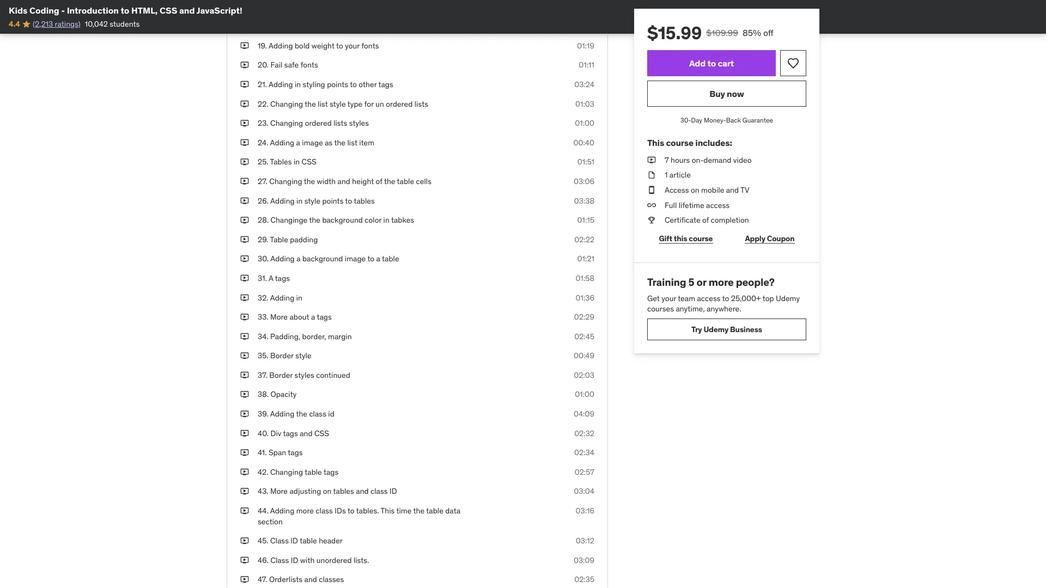 Task type: locate. For each thing, give the bounding box(es) containing it.
points up the 22. changing the list style type for un ordered lists
[[327, 79, 348, 89]]

access
[[665, 185, 689, 195]]

adding up section
[[270, 506, 295, 516]]

2 vertical spatial css
[[315, 429, 329, 439]]

styles down type
[[349, 118, 369, 128]]

1 vertical spatial class
[[271, 556, 289, 566]]

1
[[665, 170, 668, 180]]

this inside 44. adding more class ids to tables. this time the table data section
[[381, 506, 395, 516]]

1 horizontal spatial of
[[703, 215, 709, 225]]

class left id
[[309, 409, 327, 419]]

0 vertical spatial more
[[709, 276, 734, 289]]

0 horizontal spatial image
[[302, 138, 323, 147]]

changing for 23.
[[270, 118, 303, 128]]

css down 24. adding a image as  the list item
[[302, 157, 317, 167]]

and left the tv on the top
[[727, 185, 739, 195]]

other
[[359, 79, 377, 89]]

xsmall image for 42. changing table tags
[[240, 467, 249, 478]]

0 vertical spatial border
[[270, 351, 294, 361]]

1 vertical spatial your
[[662, 293, 677, 303]]

0 vertical spatial points
[[327, 79, 348, 89]]

udemy inside try udemy business link
[[704, 325, 729, 334]]

45.
[[258, 536, 269, 546]]

adding right 19.
[[269, 41, 293, 50]]

xsmall image for 38. opacity
[[240, 390, 249, 400]]

1 horizontal spatial fonts
[[362, 41, 379, 50]]

div
[[271, 429, 281, 439]]

id up time
[[390, 487, 397, 497]]

0 vertical spatial ordered
[[386, 99, 413, 109]]

03:04
[[574, 487, 595, 497]]

adding inside 44. adding more class ids to tables. this time the table data section
[[270, 506, 295, 516]]

anytime,
[[676, 304, 705, 314]]

adding right '30.'
[[270, 254, 295, 264]]

0 vertical spatial 01:00
[[575, 118, 595, 128]]

business
[[730, 325, 763, 334]]

access down mobile
[[707, 200, 730, 210]]

bold
[[295, 41, 310, 50]]

fonts up other
[[362, 41, 379, 50]]

xsmall image left the 1
[[648, 170, 656, 181]]

class
[[309, 409, 327, 419], [371, 487, 388, 497], [316, 506, 333, 516]]

1 horizontal spatial styles
[[349, 118, 369, 128]]

0 horizontal spatial fonts
[[301, 60, 318, 70]]

changing down "41. span tags" in the bottom of the page
[[270, 468, 303, 477]]

more for 43.
[[270, 487, 288, 497]]

header
[[319, 536, 343, 546]]

try udemy business link
[[648, 319, 807, 341]]

in right color
[[384, 215, 390, 225]]

2 vertical spatial id
[[291, 556, 298, 566]]

0 vertical spatial styles
[[349, 118, 369, 128]]

more for 33.
[[270, 312, 288, 322]]

tables down height
[[354, 196, 375, 206]]

changing right the 23.
[[270, 118, 303, 128]]

0 vertical spatial image
[[302, 138, 323, 147]]

training
[[648, 276, 687, 289]]

adding for 19.
[[269, 41, 293, 50]]

0 vertical spatial style
[[330, 99, 346, 109]]

0 vertical spatial css
[[160, 5, 177, 16]]

the left width
[[304, 176, 315, 186]]

class up the tables.
[[371, 487, 388, 497]]

demand
[[704, 155, 732, 165]]

the down 26. adding in style points to tables
[[309, 215, 321, 225]]

access inside training 5 or more people? get your team access to 25,000+ top udemy courses anytime, anywhere.
[[697, 293, 721, 303]]

1 horizontal spatial udemy
[[776, 293, 800, 303]]

46.
[[258, 556, 269, 566]]

ordered right un
[[386, 99, 413, 109]]

xsmall image left the "39."
[[240, 409, 249, 420]]

this
[[674, 234, 688, 243]]

45. class id table header
[[258, 536, 343, 546]]

1 vertical spatial udemy
[[704, 325, 729, 334]]

xsmall image for 34. padding, border, margin
[[240, 331, 249, 342]]

35. border style
[[258, 351, 312, 361]]

1 vertical spatial class
[[371, 487, 388, 497]]

adding for 39.
[[270, 409, 295, 419]]

xsmall image for 25. tables in css
[[240, 157, 249, 167]]

udemy inside training 5 or more people? get your team access to 25,000+ top udemy courses anytime, anywhere.
[[776, 293, 800, 303]]

tags
[[379, 79, 393, 89], [275, 273, 290, 283], [317, 312, 332, 322], [283, 429, 298, 439], [288, 448, 303, 458], [324, 468, 339, 477]]

image down color
[[345, 254, 366, 264]]

1 horizontal spatial this
[[648, 137, 665, 148]]

1 article
[[665, 170, 691, 180]]

1 vertical spatial image
[[345, 254, 366, 264]]

more
[[709, 276, 734, 289], [296, 506, 314, 516]]

course down certificate of completion
[[689, 234, 713, 243]]

access
[[707, 200, 730, 210], [697, 293, 721, 303]]

more right 43.
[[270, 487, 288, 497]]

color
[[365, 215, 382, 225]]

0 vertical spatial fonts
[[362, 41, 379, 50]]

0 vertical spatial on
[[691, 185, 700, 195]]

00:40
[[574, 138, 595, 147]]

1 vertical spatial css
[[302, 157, 317, 167]]

span
[[269, 448, 286, 458]]

$109.99
[[707, 27, 739, 38]]

border right "37."
[[269, 370, 293, 380]]

id left with
[[291, 556, 298, 566]]

00:49
[[574, 351, 595, 361]]

video
[[734, 155, 752, 165]]

in for styling
[[295, 79, 301, 89]]

xsmall image left the 32.
[[240, 293, 249, 303]]

off
[[764, 27, 774, 38]]

padding
[[290, 235, 318, 244]]

udemy right the top
[[776, 293, 800, 303]]

full
[[665, 200, 677, 210]]

course up hours
[[666, 137, 694, 148]]

xsmall image left 27. at left
[[240, 176, 249, 187]]

html,
[[131, 5, 158, 16]]

1 vertical spatial border
[[269, 370, 293, 380]]

xsmall image for 26. adding in style points to tables
[[240, 196, 249, 206]]

03:06
[[574, 176, 595, 186]]

1 more from the top
[[270, 312, 288, 322]]

the right time
[[414, 506, 425, 516]]

background down padding
[[302, 254, 343, 264]]

tables up the ids
[[333, 487, 354, 497]]

class right 46.
[[271, 556, 289, 566]]

points for style
[[322, 196, 344, 206]]

1 horizontal spatial list
[[347, 138, 358, 147]]

changing right 22.
[[270, 99, 303, 109]]

xsmall image left 29.
[[240, 234, 249, 245]]

css down id
[[315, 429, 329, 439]]

0 vertical spatial more
[[270, 312, 288, 322]]

time
[[397, 506, 412, 516]]

0 horizontal spatial on
[[323, 487, 332, 497]]

xsmall image left 24.
[[240, 137, 249, 148]]

02:32
[[575, 429, 595, 439]]

id for header
[[291, 536, 298, 546]]

this course includes:
[[648, 137, 733, 148]]

1 vertical spatial access
[[697, 293, 721, 303]]

class for 46.
[[271, 556, 289, 566]]

27. changing the width and height of the table cells
[[258, 176, 432, 186]]

0 vertical spatial your
[[345, 41, 360, 50]]

1 vertical spatial course
[[689, 234, 713, 243]]

xsmall image left 34.
[[240, 331, 249, 342]]

01:11
[[579, 60, 595, 70]]

class left the ids
[[316, 506, 333, 516]]

points up 28. changinge the background color in tabkes
[[322, 196, 344, 206]]

10,042
[[85, 19, 108, 29]]

changinge
[[271, 215, 308, 225]]

7
[[665, 155, 669, 165]]

0 vertical spatial class
[[309, 409, 327, 419]]

20. fail safe fonts
[[258, 60, 318, 70]]

xsmall image left 44.
[[240, 506, 249, 517]]

class for ids
[[316, 506, 333, 516]]

on-
[[692, 155, 704, 165]]

01:00 down the 01:03
[[575, 118, 595, 128]]

1 vertical spatial tables
[[333, 487, 354, 497]]

adding for 30.
[[270, 254, 295, 264]]

to left cart
[[708, 57, 716, 69]]

43.
[[258, 487, 269, 497]]

changing for 27.
[[269, 176, 302, 186]]

completion
[[711, 215, 749, 225]]

0 horizontal spatial more
[[296, 506, 314, 516]]

in right tables
[[294, 157, 300, 167]]

xsmall image left '30.'
[[240, 254, 249, 264]]

xsmall image left 22.
[[240, 99, 249, 109]]

xsmall image left 47.
[[240, 575, 249, 586]]

xsmall image for 41. span tags
[[240, 448, 249, 459]]

1 horizontal spatial lists
[[415, 99, 428, 109]]

a down color
[[376, 254, 380, 264]]

adding for 24.
[[270, 138, 294, 147]]

course inside 'link'
[[689, 234, 713, 243]]

34.
[[258, 332, 269, 341]]

to up "anywhere."
[[723, 293, 730, 303]]

adding right the 32.
[[270, 293, 295, 303]]

orderlists
[[269, 575, 303, 585]]

2 class from the top
[[271, 556, 289, 566]]

adding
[[269, 41, 293, 50], [269, 79, 293, 89], [270, 138, 294, 147], [270, 196, 295, 206], [270, 254, 295, 264], [270, 293, 295, 303], [270, 409, 295, 419], [270, 506, 295, 516]]

0 vertical spatial tables
[[354, 196, 375, 206]]

1 vertical spatial id
[[291, 536, 298, 546]]

changing down 25. tables in css on the top of page
[[269, 176, 302, 186]]

(2,213 ratings)
[[33, 19, 81, 29]]

01:51
[[578, 157, 595, 167]]

style left type
[[330, 99, 346, 109]]

24.
[[258, 138, 269, 147]]

class right 45.
[[270, 536, 289, 546]]

1 vertical spatial more
[[296, 506, 314, 516]]

xsmall image left certificate
[[648, 215, 656, 226]]

of
[[376, 176, 383, 186], [703, 215, 709, 225]]

border,
[[302, 332, 326, 341]]

1 horizontal spatial your
[[662, 293, 677, 303]]

class inside 44. adding more class ids to tables. this time the table data section
[[316, 506, 333, 516]]

table
[[397, 176, 414, 186], [382, 254, 399, 264], [305, 468, 322, 477], [426, 506, 444, 516], [300, 536, 317, 546]]

0 horizontal spatial udemy
[[704, 325, 729, 334]]

xsmall image left 31.
[[240, 273, 249, 284]]

buy now button
[[648, 81, 807, 107]]

fonts right safe
[[301, 60, 318, 70]]

xsmall image for 39. adding the class id
[[240, 409, 249, 420]]

tags right div
[[283, 429, 298, 439]]

39.
[[258, 409, 269, 419]]

and
[[179, 5, 195, 16], [338, 176, 350, 186], [727, 185, 739, 195], [300, 429, 313, 439], [356, 487, 369, 497], [304, 575, 317, 585]]

0 horizontal spatial this
[[381, 506, 395, 516]]

safe
[[284, 60, 299, 70]]

style up 37. border styles continued
[[296, 351, 312, 361]]

1 vertical spatial on
[[323, 487, 332, 497]]

44. adding more class ids to tables. this time the table data section
[[258, 506, 461, 527]]

01:00 down 02:03
[[575, 390, 595, 400]]

0 horizontal spatial styles
[[295, 370, 314, 380]]

border for 35.
[[270, 351, 294, 361]]

32. adding in
[[258, 293, 303, 303]]

your right weight
[[345, 41, 360, 50]]

more down adjusting
[[296, 506, 314, 516]]

to inside add to cart button
[[708, 57, 716, 69]]

on right adjusting
[[323, 487, 332, 497]]

udemy
[[776, 293, 800, 303], [704, 325, 729, 334]]

xsmall image left 46.
[[240, 556, 249, 566]]

26. adding in style points to tables
[[258, 196, 375, 206]]

0 horizontal spatial your
[[345, 41, 360, 50]]

xsmall image
[[240, 2, 249, 12], [648, 155, 656, 165], [240, 157, 249, 167], [240, 196, 249, 206], [648, 200, 656, 211], [240, 215, 249, 226], [240, 312, 249, 323], [240, 370, 249, 381], [240, 390, 249, 400], [240, 428, 249, 439], [240, 448, 249, 459], [240, 467, 249, 478]]

25.
[[258, 157, 269, 167]]

0 horizontal spatial lists
[[334, 118, 347, 128]]

class
[[270, 536, 289, 546], [271, 556, 289, 566]]

xsmall image for 27. changing the width and height of the table cells
[[240, 176, 249, 187]]

border for 37.
[[269, 370, 293, 380]]

adding for 21.
[[269, 79, 293, 89]]

xsmall image for 19. adding bold weight to your fonts
[[240, 40, 249, 51]]

style down width
[[305, 196, 321, 206]]

on up full lifetime access
[[691, 185, 700, 195]]

0 vertical spatial class
[[270, 536, 289, 546]]

adding right 24.
[[270, 138, 294, 147]]

2 vertical spatial style
[[296, 351, 312, 361]]

0 vertical spatial list
[[318, 99, 328, 109]]

xsmall image left 20.
[[240, 60, 249, 70]]

47.
[[258, 575, 267, 585]]

javascript!
[[197, 5, 242, 16]]

list
[[318, 99, 328, 109], [347, 138, 358, 147]]

in up changinge
[[297, 196, 303, 206]]

$15.99
[[648, 22, 702, 44]]

people?
[[736, 276, 775, 289]]

0 vertical spatial of
[[376, 176, 383, 186]]

1 vertical spatial this
[[381, 506, 395, 516]]

table left cells
[[397, 176, 414, 186]]

33.
[[258, 312, 269, 322]]

0 vertical spatial background
[[322, 215, 363, 225]]

0 vertical spatial this
[[648, 137, 665, 148]]

2 vertical spatial class
[[316, 506, 333, 516]]

1 vertical spatial background
[[302, 254, 343, 264]]

1 horizontal spatial image
[[345, 254, 366, 264]]

table left data
[[426, 506, 444, 516]]

1 vertical spatial ordered
[[305, 118, 332, 128]]

more right 33.
[[270, 312, 288, 322]]

xsmall image for 31. a tags
[[240, 273, 249, 284]]

styles down 35. border style
[[295, 370, 314, 380]]

1 horizontal spatial on
[[691, 185, 700, 195]]

0 horizontal spatial list
[[318, 99, 328, 109]]

1 vertical spatial styles
[[295, 370, 314, 380]]

xsmall image for 23. changing ordered lists styles
[[240, 118, 249, 129]]

1 horizontal spatial more
[[709, 276, 734, 289]]

1 vertical spatial fonts
[[301, 60, 318, 70]]

image left as
[[302, 138, 323, 147]]

article
[[670, 170, 691, 180]]

0 horizontal spatial ordered
[[305, 118, 332, 128]]

list down 21. adding in styling points to other tags at the top
[[318, 99, 328, 109]]

adding for 32.
[[270, 293, 295, 303]]

ordered up 24. adding a image as  the list item
[[305, 118, 332, 128]]

adding right 21.
[[269, 79, 293, 89]]

0 vertical spatial id
[[390, 487, 397, 497]]

border right 35.
[[270, 351, 294, 361]]

01:00
[[575, 118, 595, 128], [575, 390, 595, 400]]

1 vertical spatial points
[[322, 196, 344, 206]]

css right html,
[[160, 5, 177, 16]]

1 vertical spatial more
[[270, 487, 288, 497]]

width
[[317, 176, 336, 186]]

xsmall image left 19.
[[240, 40, 249, 51]]

cart
[[718, 57, 734, 69]]

xsmall image
[[240, 40, 249, 51], [240, 60, 249, 70], [240, 79, 249, 90], [240, 99, 249, 109], [240, 118, 249, 129], [240, 137, 249, 148], [648, 170, 656, 181], [240, 176, 249, 187], [648, 185, 656, 196], [648, 215, 656, 226], [240, 234, 249, 245], [240, 254, 249, 264], [240, 273, 249, 284], [240, 293, 249, 303], [240, 331, 249, 342], [240, 351, 249, 361], [240, 409, 249, 420], [240, 487, 249, 497], [240, 506, 249, 517], [240, 536, 249, 547], [240, 556, 249, 566], [240, 575, 249, 586]]

1 vertical spatial 01:00
[[575, 390, 595, 400]]

0 vertical spatial udemy
[[776, 293, 800, 303]]

19. adding bold weight to your fonts
[[258, 41, 379, 50]]

class for 45.
[[270, 536, 289, 546]]

buy now
[[710, 88, 745, 99]]

xsmall image for 24. adding a image as  the list item
[[240, 137, 249, 148]]

more
[[270, 312, 288, 322], [270, 487, 288, 497]]

id for unordered
[[291, 556, 298, 566]]

background left color
[[322, 215, 363, 225]]

2 more from the top
[[270, 487, 288, 497]]

opacity
[[271, 390, 297, 400]]

xsmall image for 43. more adjusting on tables and class id
[[240, 487, 249, 497]]

adjusting
[[290, 487, 321, 497]]

1 class from the top
[[270, 536, 289, 546]]

01:58
[[576, 273, 595, 283]]

id
[[390, 487, 397, 497], [291, 536, 298, 546], [291, 556, 298, 566]]

the up 40. div tags and css
[[296, 409, 307, 419]]

xsmall image left the 23.
[[240, 118, 249, 129]]

0 horizontal spatial of
[[376, 176, 383, 186]]



Task type: vqa. For each thing, say whether or not it's contained in the screenshot.


Task type: describe. For each thing, give the bounding box(es) containing it.
padding,
[[270, 332, 300, 341]]

32.
[[258, 293, 269, 303]]

changing for 42.
[[270, 468, 303, 477]]

02:34
[[575, 448, 595, 458]]

1 vertical spatial lists
[[334, 118, 347, 128]]

section
[[258, 517, 283, 527]]

a right about
[[311, 312, 315, 322]]

more inside training 5 or more people? get your team access to 25,000+ top udemy courses anytime, anywhere.
[[709, 276, 734, 289]]

xsmall image for 45. class id table header
[[240, 536, 249, 547]]

the right height
[[384, 176, 395, 186]]

tables
[[270, 157, 292, 167]]

hours
[[671, 155, 690, 165]]

2 01:00 from the top
[[575, 390, 595, 400]]

24. adding a image as  the list item
[[258, 138, 375, 147]]

now
[[727, 88, 745, 99]]

38.
[[258, 390, 269, 400]]

xsmall image for 29. table padding
[[240, 234, 249, 245]]

xsmall image for 32. adding in
[[240, 293, 249, 303]]

31. a tags
[[258, 273, 290, 283]]

class for id
[[309, 409, 327, 419]]

fail
[[271, 60, 283, 70]]

34. padding, border, margin
[[258, 332, 352, 341]]

in for css
[[294, 157, 300, 167]]

day
[[692, 116, 703, 124]]

table inside 44. adding more class ids to tables. this time the table data section
[[426, 506, 444, 516]]

tv
[[741, 185, 750, 195]]

tabkes
[[391, 215, 414, 225]]

03:16
[[576, 506, 595, 516]]

to down color
[[368, 254, 375, 264]]

apply coupon button
[[734, 228, 807, 250]]

85%
[[743, 27, 762, 38]]

to down 27. changing the width and height of the table cells
[[345, 196, 352, 206]]

7 hours on-demand video
[[665, 155, 752, 165]]

background for image
[[302, 254, 343, 264]]

tags up border,
[[317, 312, 332, 322]]

1 horizontal spatial ordered
[[386, 99, 413, 109]]

more inside 44. adding more class ids to tables. this time the table data section
[[296, 506, 314, 516]]

and right width
[[338, 176, 350, 186]]

add to cart
[[690, 57, 734, 69]]

table up adjusting
[[305, 468, 322, 477]]

table up with
[[300, 536, 317, 546]]

30. adding a background image to a table
[[258, 254, 399, 264]]

back
[[727, 116, 741, 124]]

to right weight
[[336, 41, 343, 50]]

23.
[[258, 118, 269, 128]]

ids
[[335, 506, 346, 516]]

xsmall image for 37. border styles continued
[[240, 370, 249, 381]]

29.
[[258, 235, 269, 244]]

certificate
[[665, 215, 701, 225]]

courses
[[648, 304, 674, 314]]

wishlist image
[[787, 57, 800, 70]]

add to cart button
[[648, 50, 776, 76]]

xsmall image for 20. fail safe fonts
[[240, 60, 249, 70]]

38. opacity
[[258, 390, 297, 400]]

42. changing table tags
[[258, 468, 339, 477]]

kids coding - introduction to html, css and javascript!
[[9, 5, 242, 16]]

margin
[[328, 332, 352, 341]]

adding for 44.
[[270, 506, 295, 516]]

03:38
[[574, 196, 595, 206]]

try
[[692, 325, 702, 334]]

23. changing ordered lists styles
[[258, 118, 369, 128]]

xsmall image for 22. changing the list style type for un ordered lists
[[240, 99, 249, 109]]

21.
[[258, 79, 267, 89]]

25,000+
[[731, 293, 761, 303]]

points for styling
[[327, 79, 348, 89]]

5
[[689, 276, 695, 289]]

students
[[110, 19, 140, 29]]

to inside training 5 or more people? get your team access to 25,000+ top udemy courses anytime, anywhere.
[[723, 293, 730, 303]]

adding for 26.
[[270, 196, 295, 206]]

tags right span
[[288, 448, 303, 458]]

for
[[365, 99, 374, 109]]

and left javascript!
[[179, 5, 195, 16]]

xsmall image for 30. adding a background image to a table
[[240, 254, 249, 264]]

02:22
[[575, 235, 595, 244]]

apply coupon
[[745, 234, 795, 243]]

02:03
[[574, 370, 595, 380]]

02:57
[[575, 468, 595, 477]]

01:15
[[578, 215, 595, 225]]

01:19
[[577, 41, 595, 50]]

27.
[[258, 176, 268, 186]]

and up the tables.
[[356, 487, 369, 497]]

22.
[[258, 99, 269, 109]]

1 vertical spatial of
[[703, 215, 709, 225]]

a up 25. tables in css on the top of page
[[296, 138, 300, 147]]

xsmall image left access
[[648, 185, 656, 196]]

35.
[[258, 351, 269, 361]]

21. adding in styling points to other tags
[[258, 79, 393, 89]]

a down padding
[[297, 254, 301, 264]]

as
[[325, 138, 333, 147]]

and down 39. adding the class id
[[300, 429, 313, 439]]

tags right a in the left top of the page
[[275, 273, 290, 283]]

10,042 students
[[85, 19, 140, 29]]

table
[[270, 235, 288, 244]]

xsmall image for 47. orderlists and classes
[[240, 575, 249, 586]]

a
[[269, 273, 274, 283]]

03:24
[[575, 79, 595, 89]]

classes
[[319, 575, 344, 585]]

your inside training 5 or more people? get your team access to 25,000+ top udemy courses anytime, anywhere.
[[662, 293, 677, 303]]

xsmall image for 28. changinge the background color in tabkes
[[240, 215, 249, 226]]

to inside 44. adding more class ids to tables. this time the table data section
[[348, 506, 355, 516]]

xsmall image for 40. div tags and css
[[240, 428, 249, 439]]

height
[[352, 176, 374, 186]]

ratings)
[[55, 19, 81, 29]]

table down "tabkes"
[[382, 254, 399, 264]]

0 vertical spatial course
[[666, 137, 694, 148]]

xsmall image for 46. class id with unordered lists.
[[240, 556, 249, 566]]

to up the students
[[121, 5, 129, 16]]

xsmall image for 35. border style
[[240, 351, 249, 361]]

0 vertical spatial access
[[707, 200, 730, 210]]

or
[[697, 276, 707, 289]]

xsmall image for 33. more about a tags
[[240, 312, 249, 323]]

1 01:00 from the top
[[575, 118, 595, 128]]

buy
[[710, 88, 725, 99]]

includes:
[[696, 137, 733, 148]]

1 vertical spatial style
[[305, 196, 321, 206]]

41. span tags
[[258, 448, 303, 458]]

in up about
[[296, 293, 303, 303]]

1 vertical spatial list
[[347, 138, 358, 147]]

certificate of completion
[[665, 215, 749, 225]]

the right as
[[334, 138, 346, 147]]

0 vertical spatial lists
[[415, 99, 428, 109]]

44.
[[258, 506, 269, 516]]

03:12
[[576, 536, 595, 546]]

anywhere.
[[707, 304, 742, 314]]

xsmall image for 21. adding in styling points to other tags
[[240, 79, 249, 90]]

and down 46. class id with unordered lists.
[[304, 575, 317, 585]]

item
[[359, 138, 375, 147]]

about
[[290, 312, 309, 322]]

31.
[[258, 273, 267, 283]]

19.
[[258, 41, 267, 50]]

background for color
[[322, 215, 363, 225]]

tables.
[[356, 506, 379, 516]]

kids
[[9, 5, 28, 16]]

xsmall image for 44. adding more class ids to tables. this time the table data section
[[240, 506, 249, 517]]

the inside 44. adding more class ids to tables. this time the table data section
[[414, 506, 425, 516]]

the up 23. changing ordered lists styles
[[305, 99, 316, 109]]

changing for 22.
[[270, 99, 303, 109]]

28.
[[258, 215, 269, 225]]

guarantee
[[743, 116, 774, 124]]

tags up 43. more adjusting on tables and class id
[[324, 468, 339, 477]]

in for style
[[297, 196, 303, 206]]

tags right other
[[379, 79, 393, 89]]

20.
[[258, 60, 269, 70]]

to left other
[[350, 79, 357, 89]]



